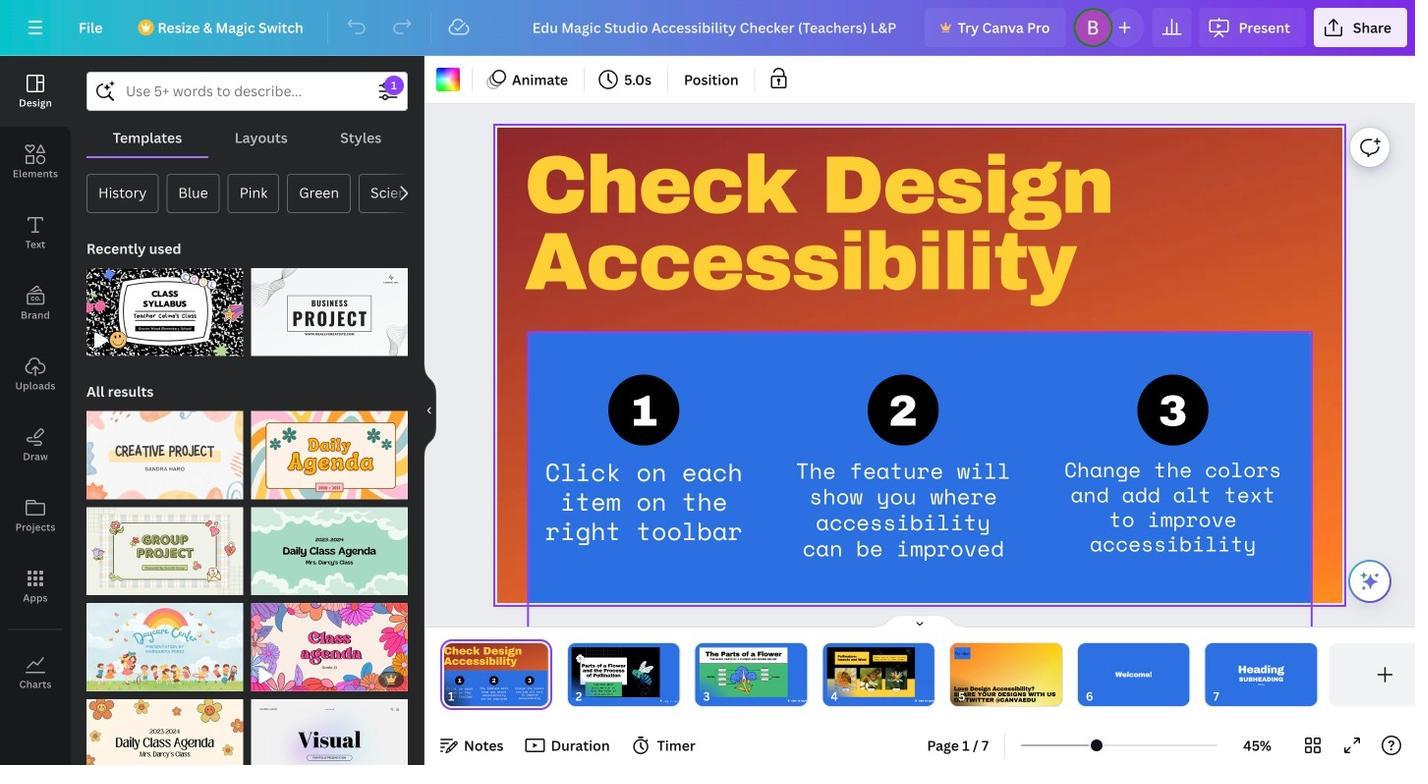 Task type: vqa. For each thing, say whether or not it's contained in the screenshot.
time
no



Task type: describe. For each thing, give the bounding box(es) containing it.
Page title text field
[[463, 687, 471, 707]]

Use 5+ words to describe... search field
[[126, 73, 369, 110]]

colorful floral illustrative class agenda presentation group
[[251, 592, 408, 692]]

grey minimalist business project presentation group
[[251, 257, 408, 357]]

Design title text field
[[517, 8, 918, 47]]

colorful scrapbook nostalgia class syllabus blank education presentation group
[[87, 257, 243, 357]]

colorful watercolor creative project presentation group
[[87, 400, 243, 500]]

main menu bar
[[0, 0, 1416, 56]]

hide image
[[424, 364, 437, 458]]

blue green colorful daycare center presentation group
[[87, 592, 243, 692]]

orange groovy retro daily agenda presentation group
[[251, 400, 408, 500]]

hide pages image
[[873, 614, 967, 630]]

side panel tab list
[[0, 56, 71, 709]]

no colour image
[[437, 68, 460, 91]]

orange and yellow retro flower power daily class agenda template group
[[87, 688, 243, 766]]



Task type: locate. For each thing, give the bounding box(es) containing it.
canva assistant image
[[1359, 570, 1382, 594]]

gradient minimal portfolio proposal presentation group
[[251, 688, 408, 766]]

Zoom button
[[1226, 730, 1290, 762]]

page 1 image
[[440, 644, 552, 707]]

multicolor clouds daily class agenda template group
[[251, 496, 408, 596]]

green colorful cute aesthetic group project presentation group
[[87, 496, 243, 596]]



